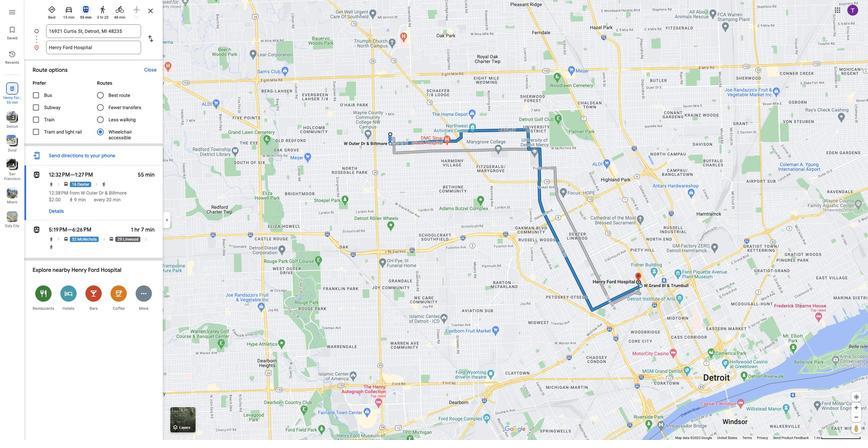 Task type: locate. For each thing, give the bounding box(es) containing it.
1 for 1 hr 7 min
[[131, 227, 133, 233]]

5:19 pm — 6:26 pm
[[49, 227, 91, 233]]

henry inside henry ford hospital
[[3, 96, 13, 100]]

best inside radio
[[48, 15, 56, 20]]

, then image left bus image
[[56, 182, 61, 187]]

your
[[90, 153, 100, 159]]

1 bus image from the left
[[63, 237, 68, 242]]

bus image for 32
[[63, 237, 68, 242]]

hospital up detroit
[[5, 100, 19, 105]]

1 vertical spatial none field
[[49, 41, 138, 54]]

terms button
[[743, 436, 752, 440]]

, then image
[[56, 182, 61, 187], [94, 182, 99, 187], [102, 237, 107, 242]]

close button
[[141, 64, 160, 76]]

55 min inside option
[[80, 15, 92, 20]]

55
[[80, 15, 84, 20], [7, 100, 11, 105], [138, 172, 144, 178]]

55 min radio
[[79, 3, 93, 20]]

list inside google maps element
[[24, 24, 163, 54]]

hospital up coffee button
[[101, 267, 121, 274]]

transit image left 12:32 pm
[[33, 170, 41, 180]]

hospital inside henry ford hospital
[[5, 100, 19, 105]]

2 horizontal spatial , then image
[[102, 237, 107, 242]]

hr inside the directions main content
[[135, 227, 140, 233]]

0 vertical spatial 2 places element
[[7, 115, 14, 121]]

1 vertical spatial 2 places element
[[7, 138, 14, 145]]

 right city
[[33, 225, 41, 235]]

doral
[[8, 148, 17, 153]]

directions main content
[[24, 0, 163, 440]]

list
[[24, 24, 163, 54]]

 left 12:32 pm
[[33, 170, 41, 180]]

bus image left 29
[[109, 237, 114, 242]]

accessible
[[109, 135, 131, 140]]

0 horizontal spatial send
[[49, 153, 60, 159]]

16
[[72, 182, 76, 187]]

hr for 3
[[100, 15, 103, 20]]

12:38 pm from w outer dr & biltmore $2.00
[[49, 190, 127, 203]]

4 places element
[[7, 162, 14, 168]]

list item
[[24, 24, 163, 46], [24, 41, 163, 54]]

1 hr 7 min
[[131, 227, 155, 233]]

0 horizontal spatial bus image
[[63, 237, 68, 242]]

terms
[[743, 436, 752, 440]]

1 vertical spatial henry
[[71, 267, 87, 274]]

0 horizontal spatial hospital
[[5, 100, 19, 105]]

henry ford hospital
[[3, 96, 21, 105]]

1 vertical spatial —
[[67, 227, 72, 233]]

2 2 from the top
[[12, 139, 14, 144]]

hospital
[[5, 100, 19, 105], [101, 267, 121, 274]]

0 vertical spatial 20
[[104, 15, 109, 20]]

privacy
[[757, 436, 768, 440]]

1 none field from the top
[[49, 24, 138, 38]]

bus
[[44, 93, 52, 98]]

0 vertical spatial 
[[9, 85, 15, 92]]

0 vertical spatial send
[[49, 153, 60, 159]]

2 up doral
[[12, 139, 14, 144]]

saved
[[7, 36, 18, 40]]

Starting point 16921 Curtis St, Detroit, MI 48235 field
[[49, 27, 138, 35]]

list item down 3
[[24, 24, 163, 46]]

55 min
[[80, 15, 92, 20], [7, 100, 18, 105], [138, 172, 155, 178]]

1 vertical spatial best
[[109, 93, 118, 98]]

1 vertical spatial 1
[[814, 436, 816, 440]]

0 vertical spatial 55 min
[[80, 15, 92, 20]]

1 vertical spatial hr
[[135, 227, 140, 233]]

2 none field from the top
[[49, 41, 138, 54]]

1 up linwood on the bottom left of the page
[[131, 227, 133, 233]]

list item down starting point 16921 curtis st, detroit, mi 48235 field
[[24, 41, 163, 54]]

1 vertical spatial 
[[33, 170, 41, 180]]

— up 16
[[70, 172, 75, 178]]

1 vertical spatial transit image
[[33, 225, 41, 235]]

send directions to your phone
[[49, 153, 115, 159]]

2 vertical spatial 
[[33, 225, 41, 235]]

henry inside the directions main content
[[71, 267, 87, 274]]

20 right 3
[[104, 15, 109, 20]]

zoom in image
[[854, 405, 859, 410]]

best down best travel modes icon
[[48, 15, 56, 20]]

0 horizontal spatial ford
[[14, 96, 21, 100]]

12:32 pm
[[49, 172, 70, 178]]

20 inside the directions main content
[[106, 197, 112, 203]]

5:19 pm
[[49, 227, 67, 233]]

flights image
[[133, 5, 141, 14]]

3
[[97, 15, 99, 20]]

55 inside the directions main content
[[138, 172, 144, 178]]

subway
[[44, 105, 61, 110]]

transit image
[[82, 5, 90, 14]]

1 horizontal spatial , then image
[[143, 237, 148, 242]]

Destination Henry Ford Hospital field
[[49, 43, 138, 52]]

layers
[[179, 426, 190, 430]]

bus image for 29
[[109, 237, 114, 242]]

0 horizontal spatial henry
[[3, 96, 13, 100]]

2 2 places element from the top
[[7, 138, 14, 145]]

1 2 places element from the top
[[7, 115, 14, 121]]

miami
[[7, 200, 17, 205]]

0 horizontal spatial , then image
[[56, 237, 61, 242]]

2 vertical spatial 55
[[138, 172, 144, 178]]

0 vertical spatial none field
[[49, 24, 138, 38]]

, then image down 1 hr 7 min
[[143, 237, 148, 242]]

best left route
[[109, 93, 118, 98]]

1 , then image from the left
[[56, 237, 61, 242]]

, then image
[[56, 237, 61, 242], [143, 237, 148, 242]]

collapse side panel image
[[163, 216, 171, 224]]

1 for 1 mi
[[814, 436, 816, 440]]

0 horizontal spatial 55
[[7, 100, 11, 105]]

hr for 1
[[135, 227, 140, 233]]

0 vertical spatial 2
[[12, 115, 14, 120]]

None radio
[[130, 3, 144, 17]]

united
[[717, 436, 727, 440]]

0 horizontal spatial 1
[[131, 227, 133, 233]]

transit image right city
[[33, 225, 41, 235]]

1 horizontal spatial best
[[109, 93, 118, 98]]

0 vertical spatial hospital
[[5, 100, 19, 105]]

1 vertical spatial hospital
[[101, 267, 121, 274]]

2 transit image from the top
[[33, 225, 41, 235]]

12:32 pm — 1:27 pm
[[49, 172, 93, 178]]

transit image
[[33, 170, 41, 180], [33, 225, 41, 235]]

details button
[[45, 205, 67, 217]]

daly city button
[[0, 209, 24, 230]]

from
[[70, 190, 80, 196]]

2
[[12, 115, 14, 120], [12, 139, 14, 144]]

bus image left 32
[[63, 237, 68, 242]]

, then image right walk icon
[[56, 237, 61, 242]]

show your location image
[[854, 394, 860, 400]]

1 transit image from the top
[[33, 170, 41, 180]]

12:38 pm
[[49, 190, 68, 196]]

None field
[[49, 24, 138, 38], [49, 41, 138, 54]]

0 horizontal spatial 55 min
[[7, 100, 18, 105]]

bus image
[[63, 237, 68, 242], [109, 237, 114, 242]]

wheelchair accessible
[[109, 129, 132, 140]]

1 vertical spatial ford
[[88, 267, 100, 274]]

0 vertical spatial transit image
[[33, 170, 41, 180]]

48 min radio
[[113, 3, 127, 20]]

0 vertical spatial 1
[[131, 227, 133, 233]]

2 places element for detroit
[[7, 115, 14, 121]]

2 horizontal spatial 55 min
[[138, 172, 155, 178]]

to
[[85, 153, 89, 159]]

walk image down walk icon
[[49, 245, 54, 250]]

 list
[[0, 0, 24, 440]]

daly city
[[5, 224, 19, 228]]

ford up the bars button
[[88, 267, 100, 274]]

walk image
[[49, 182, 54, 187], [101, 182, 106, 187], [49, 245, 54, 250]]

1 vertical spatial 55
[[7, 100, 11, 105]]

2 for detroit
[[12, 115, 14, 120]]

1
[[131, 227, 133, 233], [814, 436, 816, 440]]

2 vertical spatial 55 min
[[138, 172, 155, 178]]

privacy button
[[757, 436, 768, 440]]

ford
[[14, 96, 21, 100], [88, 267, 100, 274]]

walking image
[[69, 198, 74, 202]]

send product feedback
[[773, 436, 809, 440]]

0 vertical spatial —
[[70, 172, 75, 178]]

prefer
[[33, 80, 46, 86]]

route
[[119, 93, 130, 98]]

walk image up &
[[101, 182, 106, 187]]

henry right nearby
[[71, 267, 87, 274]]

1 vertical spatial 2
[[12, 139, 14, 144]]

more
[[139, 306, 149, 311]]

henry up detroit
[[3, 96, 13, 100]]

2 places element up detroit
[[7, 115, 14, 121]]

hr inside radio
[[100, 15, 103, 20]]

francisco
[[4, 177, 20, 181]]

1 vertical spatial 55 min
[[7, 100, 18, 105]]

every 20 min
[[94, 197, 121, 203]]

google maps element
[[0, 0, 868, 440]]

1 horizontal spatial , then image
[[94, 182, 99, 187]]

$2.00
[[49, 197, 61, 203]]

4
[[12, 163, 14, 168]]

— up 32
[[67, 227, 72, 233]]

henry
[[3, 96, 13, 100], [71, 267, 87, 274]]

1 horizontal spatial 55 min
[[80, 15, 92, 20]]

restaurants button
[[31, 281, 56, 315]]

dexter
[[77, 182, 89, 187]]

hr right 3
[[100, 15, 103, 20]]

2 places element
[[7, 115, 14, 121], [7, 138, 14, 145]]

1 vertical spatial 20
[[106, 197, 112, 203]]

15 min
[[63, 15, 75, 20]]

1 inside the directions main content
[[131, 227, 133, 233]]

wheelchair
[[109, 129, 132, 135]]

, then image left 29
[[102, 237, 107, 242]]

ford left prefer bus
[[14, 96, 21, 100]]

0 vertical spatial hr
[[100, 15, 103, 20]]

none field down starting point 16921 curtis st, detroit, mi 48235 field
[[49, 41, 138, 54]]

0 vertical spatial ford
[[14, 96, 21, 100]]

2 places element up doral
[[7, 138, 14, 145]]

0 vertical spatial henry
[[3, 96, 13, 100]]

55 min inside the  list
[[7, 100, 18, 105]]

1 vertical spatial send
[[773, 436, 781, 440]]

send inside footer
[[773, 436, 781, 440]]

29
[[117, 237, 122, 242]]

hospital inside the directions main content
[[101, 267, 121, 274]]

footer
[[675, 436, 814, 440]]

2 up detroit
[[12, 115, 14, 120]]

20 inside radio
[[104, 15, 109, 20]]

1 horizontal spatial hospital
[[101, 267, 121, 274]]

 for 12:32 pm
[[33, 170, 41, 180]]

close
[[144, 67, 157, 73]]

20 down &
[[106, 197, 112, 203]]

2 bus image from the left
[[109, 237, 114, 242]]

transfers
[[123, 105, 141, 110]]

menu image
[[8, 8, 16, 16]]

phone
[[101, 153, 115, 159]]

hr left 7
[[135, 227, 140, 233]]

1 mi
[[814, 436, 821, 440]]

footer containing map data ©2023 google
[[675, 436, 814, 440]]

send left directions
[[49, 153, 60, 159]]

miami button
[[0, 185, 24, 206]]

best for best route
[[109, 93, 118, 98]]

3 hr 20
[[97, 15, 109, 20]]

1 2 from the top
[[12, 115, 14, 120]]

1 horizontal spatial ford
[[88, 267, 100, 274]]

send left 'product'
[[773, 436, 781, 440]]

, then image up outer
[[94, 182, 99, 187]]

0 vertical spatial best
[[48, 15, 56, 20]]

best inside the directions main content
[[109, 93, 118, 98]]

send inside the directions main content
[[49, 153, 60, 159]]

 up henry ford hospital
[[9, 85, 15, 92]]

1 horizontal spatial send
[[773, 436, 781, 440]]

0 horizontal spatial best
[[48, 15, 56, 20]]

15 min radio
[[62, 3, 76, 20]]

routes
[[97, 80, 112, 86]]

none field down 3
[[49, 24, 138, 38]]

transit image for 5:19 pm
[[33, 225, 41, 235]]

route
[[33, 67, 47, 74]]

55 inside the  list
[[7, 100, 11, 105]]

0 vertical spatial 55
[[80, 15, 84, 20]]

1 list item from the top
[[24, 24, 163, 46]]

0 horizontal spatial hr
[[100, 15, 103, 20]]

driving image
[[65, 5, 73, 14]]

1 horizontal spatial henry
[[71, 267, 87, 274]]

coffee
[[113, 306, 125, 311]]

0 horizontal spatial , then image
[[56, 182, 61, 187]]

1 horizontal spatial hr
[[135, 227, 140, 233]]

1 horizontal spatial 1
[[814, 436, 816, 440]]

2 horizontal spatial 55
[[138, 172, 144, 178]]

restaurants
[[33, 306, 54, 311]]

transit image for 12:32 pm
[[33, 170, 41, 180]]

light
[[65, 129, 74, 135]]

show street view coverage image
[[852, 423, 862, 434]]

1 left the mi
[[814, 436, 816, 440]]

min
[[68, 15, 75, 20], [85, 15, 92, 20], [119, 15, 125, 20], [12, 100, 18, 105], [145, 172, 155, 178], [78, 197, 86, 203], [113, 197, 121, 203], [145, 227, 155, 233]]

1 horizontal spatial bus image
[[109, 237, 114, 242]]

1 horizontal spatial 55
[[80, 15, 84, 20]]



Task type: vqa. For each thing, say whether or not it's contained in the screenshot.
Nonstop to the middle
no



Task type: describe. For each thing, give the bounding box(es) containing it.
, then image for 5:19 pm — 6:26 pm
[[102, 237, 107, 242]]

bars
[[90, 306, 98, 311]]

san francisco
[[4, 172, 20, 181]]

data
[[683, 436, 690, 440]]

, then image for 12:32 pm — 1:27 pm
[[94, 182, 99, 187]]

9
[[74, 197, 77, 203]]

1 mi button
[[814, 436, 861, 440]]

details
[[49, 208, 64, 214]]

tram
[[44, 129, 55, 135]]

hotels button
[[56, 281, 81, 315]]

walking image
[[99, 5, 107, 14]]

best route
[[109, 93, 130, 98]]

cycling image
[[116, 5, 124, 14]]

less
[[109, 117, 119, 122]]

close directions image
[[147, 7, 155, 15]]

every
[[94, 197, 105, 203]]

walk image
[[49, 237, 54, 242]]

15
[[63, 15, 67, 20]]

directions
[[61, 153, 83, 159]]

route options
[[33, 67, 68, 74]]

rail
[[76, 129, 82, 135]]

send for send directions to your phone
[[49, 153, 60, 159]]

mi
[[817, 436, 821, 440]]

coffee button
[[106, 281, 131, 315]]

ford inside henry ford hospital
[[14, 96, 21, 100]]

google
[[702, 436, 712, 440]]

feedback
[[794, 436, 809, 440]]

 for 5:19 pm
[[33, 225, 41, 235]]

2 , then image from the left
[[143, 237, 148, 242]]

explore nearby henry ford hospital
[[33, 267, 121, 274]]

mcnichols
[[77, 237, 97, 242]]

32 mcnichols
[[72, 237, 97, 242]]

zoom out image
[[854, 415, 859, 420]]

more button
[[131, 281, 156, 315]]

daly
[[5, 224, 12, 228]]

48
[[114, 15, 118, 20]]

dr
[[99, 190, 104, 196]]

map
[[675, 436, 682, 440]]

product
[[782, 436, 794, 440]]

bus image
[[63, 182, 68, 187]]

tram and light rail
[[44, 129, 82, 135]]

best travel modes image
[[48, 5, 56, 14]]

3 hr 20 radio
[[96, 3, 110, 20]]

— for 5:19 pm
[[67, 227, 72, 233]]

Best radio
[[45, 3, 59, 20]]

train
[[44, 117, 55, 122]]

bars button
[[81, 281, 106, 315]]

walk image up 12:38 pm
[[49, 182, 54, 187]]

and
[[56, 129, 64, 135]]

7
[[141, 227, 144, 233]]

send product feedback button
[[773, 436, 809, 440]]

2 list item from the top
[[24, 41, 163, 54]]

ford inside the directions main content
[[88, 267, 100, 274]]

send directions to your phone button
[[46, 149, 119, 162]]

min inside the  list
[[12, 100, 18, 105]]

map data ©2023 google
[[675, 436, 712, 440]]

united states
[[717, 436, 738, 440]]

recents
[[5, 60, 19, 65]]

recents button
[[0, 47, 24, 66]]

16 dexter
[[72, 182, 89, 187]]

google account: tyler black  
(blacklashes1000@gmail.com) image
[[848, 5, 859, 15]]

nearby
[[53, 267, 70, 274]]

fewer
[[109, 105, 121, 110]]

none field destination henry ford hospital
[[49, 41, 138, 54]]

32
[[72, 237, 76, 242]]

&
[[105, 190, 108, 196]]

 inside list
[[9, 85, 15, 92]]

9 min
[[74, 197, 86, 203]]

detroit
[[7, 124, 18, 129]]

saved button
[[0, 23, 24, 42]]

walking
[[120, 117, 136, 122]]

best for best
[[48, 15, 56, 20]]

©2023
[[691, 436, 701, 440]]

san
[[9, 172, 15, 176]]

states
[[728, 436, 738, 440]]

6:26 pm
[[72, 227, 91, 233]]

— for 12:32 pm
[[70, 172, 75, 178]]

city
[[13, 224, 19, 228]]

footer inside google maps element
[[675, 436, 814, 440]]

55 min inside the directions main content
[[138, 172, 155, 178]]

min inside option
[[85, 15, 92, 20]]

hotels
[[63, 306, 74, 311]]

55 inside option
[[80, 15, 84, 20]]

less walking
[[109, 117, 136, 122]]

prefer bus
[[33, 80, 52, 98]]

none field starting point 16921 curtis st, detroit, mi 48235
[[49, 24, 138, 38]]

48 min
[[114, 15, 125, 20]]

1:27 pm
[[75, 172, 93, 178]]

linwood
[[123, 237, 139, 242]]

reverse starting point and destination image
[[147, 35, 155, 43]]

2 for doral
[[12, 139, 14, 144]]

biltmore
[[109, 190, 127, 196]]

2 places element for doral
[[7, 138, 14, 145]]

fewer transfers
[[109, 105, 141, 110]]

29 linwood
[[117, 237, 139, 242]]

send for send product feedback
[[773, 436, 781, 440]]

united states button
[[717, 436, 738, 440]]

w
[[81, 190, 85, 196]]

explore
[[33, 267, 51, 274]]



